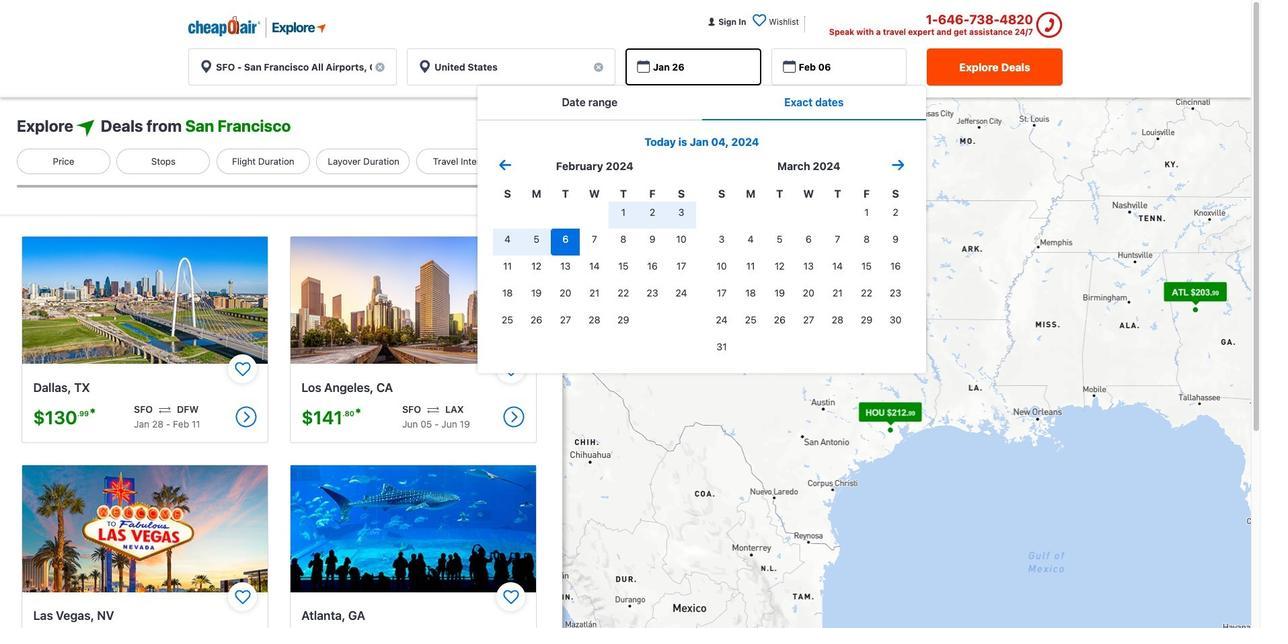 Task type: describe. For each thing, give the bounding box(es) containing it.
clear field image
[[593, 62, 604, 73]]

Return field
[[771, 48, 907, 85]]

select previous month image
[[499, 158, 513, 172]]



Task type: locate. For each thing, give the bounding box(es) containing it.
select next month image
[[892, 158, 906, 172]]

Depart field
[[626, 48, 761, 85]]

US text field
[[407, 48, 616, 85]]

clear field image
[[375, 62, 386, 73]]

deal place image
[[22, 237, 268, 364], [291, 237, 536, 364], [22, 465, 268, 593], [291, 465, 536, 593]]

SFO text field
[[188, 48, 397, 85]]

cheapoair image
[[188, 16, 260, 37]]

map region
[[562, 98, 1262, 628]]

sign in to unlock member-only deals image
[[707, 17, 717, 27]]

dialog
[[478, 121, 926, 373]]



